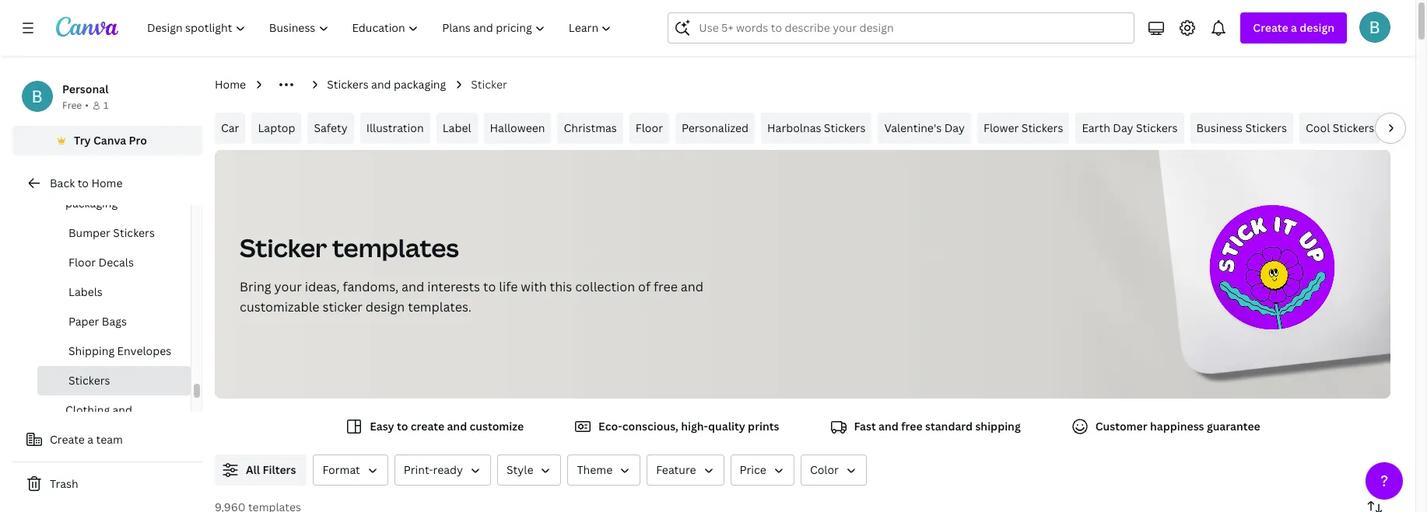 Task type: vqa. For each thing, say whether or not it's contained in the screenshot.
the how to design an effective flowchart link
no



Task type: describe. For each thing, give the bounding box(es) containing it.
customer happiness guarantee
[[1095, 419, 1260, 434]]

print-ready
[[404, 463, 463, 478]]

clothing
[[65, 403, 110, 418]]

bags
[[102, 314, 127, 329]]

all filters
[[246, 463, 296, 478]]

this
[[550, 279, 572, 296]]

bumper stickers
[[68, 226, 155, 240]]

free •
[[62, 99, 89, 112]]

try
[[74, 133, 91, 148]]

safety
[[314, 121, 348, 135]]

earth day stickers link
[[1076, 113, 1184, 144]]

flower stickers
[[984, 121, 1063, 135]]

funny link
[[1387, 113, 1427, 144]]

decals
[[98, 255, 134, 270]]

label link
[[436, 113, 477, 144]]

customizable
[[240, 299, 319, 316]]

sticker for sticker templates
[[240, 231, 327, 265]]

sticker
[[322, 299, 363, 316]]

1
[[103, 99, 108, 112]]

your
[[274, 279, 302, 296]]

feature
[[656, 463, 696, 478]]

paper bags
[[68, 314, 127, 329]]

collection
[[575, 279, 635, 296]]

pro
[[129, 133, 147, 148]]

business stickers
[[1196, 121, 1287, 135]]

and right create
[[447, 419, 467, 434]]

style button
[[497, 455, 561, 486]]

1 horizontal spatial free
[[901, 419, 923, 434]]

price button
[[730, 455, 794, 486]]

day for earth
[[1113, 121, 1133, 135]]

bumper stickers link
[[37, 219, 191, 248]]

valentine's day
[[884, 121, 965, 135]]

style
[[507, 463, 533, 478]]

floor link
[[629, 113, 669, 144]]

format
[[322, 463, 360, 478]]

eco-conscious, high-quality prints
[[598, 419, 779, 434]]

laptop link
[[252, 113, 302, 144]]

personalized
[[682, 121, 749, 135]]

flower stickers link
[[977, 113, 1069, 144]]

ideas,
[[305, 279, 340, 296]]

a for design
[[1291, 20, 1297, 35]]

with
[[521, 279, 547, 296]]

back to home link
[[12, 168, 202, 199]]

and up templates.
[[402, 279, 424, 296]]

filters
[[263, 463, 296, 478]]

harbolnas stickers link
[[761, 113, 872, 144]]

•
[[85, 99, 89, 112]]

halloween
[[490, 121, 545, 135]]

standard
[[925, 419, 973, 434]]

quality
[[708, 419, 745, 434]]

create for create a team
[[50, 433, 85, 447]]

eco-
[[598, 419, 622, 434]]

and right fast
[[879, 419, 899, 434]]

templates
[[332, 231, 459, 265]]

labels
[[68, 285, 103, 300]]

business
[[1196, 121, 1243, 135]]

illustration link
[[360, 113, 430, 144]]

stickers right cool
[[1333, 121, 1374, 135]]

cool stickers
[[1306, 121, 1374, 135]]

design inside bring your ideas, fandoms, and interests to life with this collection of free and customizable sticker design templates.
[[366, 299, 405, 316]]

free
[[62, 99, 82, 112]]

stickers up decals
[[113, 226, 155, 240]]

create a design
[[1253, 20, 1334, 35]]

brad klo image
[[1359, 12, 1391, 43]]

templates.
[[408, 299, 471, 316]]

create a team button
[[12, 425, 202, 456]]

of
[[638, 279, 651, 296]]

sticker templates
[[240, 231, 459, 265]]

Sort by button
[[1359, 493, 1391, 513]]

Search search field
[[699, 13, 1125, 43]]

theme button
[[568, 455, 641, 486]]

try canva pro button
[[12, 126, 202, 156]]

stickers and packaging button
[[59, 172, 181, 219]]

bring
[[240, 279, 271, 296]]

envelopes
[[117, 344, 171, 359]]

laptop
[[258, 121, 295, 135]]

car
[[221, 121, 239, 135]]

labels link
[[37, 278, 191, 307]]

clothing and accessories button
[[59, 396, 181, 443]]

and inside clothing and accessories
[[112, 403, 132, 418]]



Task type: locate. For each thing, give the bounding box(es) containing it.
0 vertical spatial floor
[[636, 121, 663, 135]]

0 vertical spatial a
[[1291, 20, 1297, 35]]

1 horizontal spatial stickers and packaging
[[327, 77, 446, 92]]

sticker for sticker
[[471, 77, 507, 92]]

0 horizontal spatial a
[[87, 433, 93, 447]]

floor for floor
[[636, 121, 663, 135]]

stickers right harbolnas
[[824, 121, 866, 135]]

1 horizontal spatial a
[[1291, 20, 1297, 35]]

free right "of"
[[654, 279, 678, 296]]

0 horizontal spatial to
[[78, 176, 89, 191]]

and down "try canva pro"
[[110, 179, 130, 194]]

canva
[[93, 133, 126, 148]]

1 horizontal spatial to
[[397, 419, 408, 434]]

design
[[1300, 20, 1334, 35], [366, 299, 405, 316]]

to right easy
[[397, 419, 408, 434]]

fandoms,
[[343, 279, 399, 296]]

sticker
[[471, 77, 507, 92], [240, 231, 327, 265]]

back
[[50, 176, 75, 191]]

paper
[[68, 314, 99, 329]]

stickers up safety
[[327, 77, 369, 92]]

create for create a design
[[1253, 20, 1288, 35]]

stickers and packaging
[[327, 77, 446, 92], [65, 179, 130, 211]]

trash
[[50, 477, 78, 492]]

0 horizontal spatial design
[[366, 299, 405, 316]]

1 horizontal spatial floor
[[636, 121, 663, 135]]

format button
[[313, 455, 388, 486]]

packaging down back to home
[[65, 196, 118, 211]]

day
[[944, 121, 965, 135], [1113, 121, 1133, 135]]

0 horizontal spatial packaging
[[65, 196, 118, 211]]

1 horizontal spatial design
[[1300, 20, 1334, 35]]

1 horizontal spatial home
[[215, 77, 246, 92]]

0 vertical spatial to
[[78, 176, 89, 191]]

1 horizontal spatial day
[[1113, 121, 1133, 135]]

floor right christmas
[[636, 121, 663, 135]]

floor for floor decals
[[68, 255, 96, 270]]

shipping envelopes link
[[37, 337, 191, 366]]

1 horizontal spatial packaging
[[394, 77, 446, 92]]

1 vertical spatial stickers and packaging
[[65, 179, 130, 211]]

guarantee
[[1207, 419, 1260, 434]]

floor up labels on the left
[[68, 255, 96, 270]]

try canva pro
[[74, 133, 147, 148]]

business stickers link
[[1190, 113, 1293, 144]]

cool stickers link
[[1300, 113, 1381, 144]]

clothing and accessories
[[65, 403, 132, 435]]

0 vertical spatial create
[[1253, 20, 1288, 35]]

sticker up your
[[240, 231, 327, 265]]

free inside bring your ideas, fandoms, and interests to life with this collection of free and customizable sticker design templates.
[[654, 279, 678, 296]]

1 horizontal spatial sticker
[[471, 77, 507, 92]]

stickers inside stickers and packaging
[[65, 179, 107, 194]]

christmas link
[[557, 113, 623, 144]]

day right 'earth'
[[1113, 121, 1133, 135]]

valentine's
[[884, 121, 942, 135]]

create a team
[[50, 433, 123, 447]]

paper bags link
[[37, 307, 191, 337]]

all filters button
[[215, 455, 307, 486]]

stickers right flower
[[1022, 121, 1063, 135]]

2 vertical spatial to
[[397, 419, 408, 434]]

1 vertical spatial free
[[901, 419, 923, 434]]

cool
[[1306, 121, 1330, 135]]

design inside dropdown button
[[1300, 20, 1334, 35]]

print-ready button
[[394, 455, 491, 486]]

shipping
[[68, 344, 114, 359]]

1 vertical spatial packaging
[[65, 196, 118, 211]]

free left standard at the bottom of the page
[[901, 419, 923, 434]]

stickers and packaging inside button
[[65, 179, 130, 211]]

0 vertical spatial stickers and packaging
[[327, 77, 446, 92]]

design left brad klo icon
[[1300, 20, 1334, 35]]

a inside dropdown button
[[1291, 20, 1297, 35]]

packaging inside stickers and packaging
[[65, 196, 118, 211]]

floor decals link
[[37, 248, 191, 278]]

funny
[[1393, 121, 1425, 135]]

earth day stickers
[[1082, 121, 1178, 135]]

0 horizontal spatial day
[[944, 121, 965, 135]]

and inside stickers and packaging
[[110, 179, 130, 194]]

a for team
[[87, 433, 93, 447]]

1 day from the left
[[944, 121, 965, 135]]

team
[[96, 433, 123, 447]]

interests
[[427, 279, 480, 296]]

earth
[[1082, 121, 1110, 135]]

0 vertical spatial home
[[215, 77, 246, 92]]

top level navigation element
[[137, 12, 625, 44]]

home link
[[215, 76, 246, 93]]

christmas
[[564, 121, 617, 135]]

1 vertical spatial create
[[50, 433, 85, 447]]

create
[[411, 419, 444, 434]]

to inside bring your ideas, fandoms, and interests to life with this collection of free and customizable sticker design templates.
[[483, 279, 496, 296]]

None search field
[[668, 12, 1135, 44]]

0 vertical spatial packaging
[[394, 77, 446, 92]]

high-
[[681, 419, 708, 434]]

a inside button
[[87, 433, 93, 447]]

fast
[[854, 419, 876, 434]]

day for valentine's
[[944, 121, 965, 135]]

car link
[[215, 113, 245, 144]]

stickers up "clothing"
[[68, 374, 110, 388]]

trash link
[[12, 469, 202, 500]]

0 vertical spatial sticker
[[471, 77, 507, 92]]

bumper
[[68, 226, 110, 240]]

illustration
[[366, 121, 424, 135]]

0 horizontal spatial stickers and packaging
[[65, 179, 130, 211]]

2 day from the left
[[1113, 121, 1133, 135]]

personalized link
[[675, 113, 755, 144]]

0 vertical spatial free
[[654, 279, 678, 296]]

customer
[[1095, 419, 1147, 434]]

packaging up illustration
[[394, 77, 446, 92]]

safety link
[[308, 113, 354, 144]]

easy to create and customize
[[370, 419, 524, 434]]

free
[[654, 279, 678, 296], [901, 419, 923, 434]]

and up accessories
[[112, 403, 132, 418]]

home down 'try canva pro' button
[[91, 176, 123, 191]]

and up illustration
[[371, 77, 391, 92]]

create inside dropdown button
[[1253, 20, 1288, 35]]

prints
[[748, 419, 779, 434]]

1 vertical spatial design
[[366, 299, 405, 316]]

0 horizontal spatial sticker
[[240, 231, 327, 265]]

0 horizontal spatial home
[[91, 176, 123, 191]]

color button
[[801, 455, 867, 486]]

a
[[1291, 20, 1297, 35], [87, 433, 93, 447]]

floor
[[636, 121, 663, 135], [68, 255, 96, 270]]

0 horizontal spatial create
[[50, 433, 85, 447]]

design down fandoms,
[[366, 299, 405, 316]]

harbolnas stickers
[[767, 121, 866, 135]]

shipping
[[975, 419, 1021, 434]]

stickers and packaging up illustration
[[327, 77, 446, 92]]

conscious,
[[622, 419, 678, 434]]

1 vertical spatial sticker
[[240, 231, 327, 265]]

back to home
[[50, 176, 123, 191]]

theme
[[577, 463, 613, 478]]

0 vertical spatial design
[[1300, 20, 1334, 35]]

stickers down try at the left top of the page
[[65, 179, 107, 194]]

flower
[[984, 121, 1019, 135]]

1 vertical spatial floor
[[68, 255, 96, 270]]

sticker up halloween
[[471, 77, 507, 92]]

stickers and packaging up bumper
[[65, 179, 130, 211]]

to for home
[[78, 176, 89, 191]]

to left life
[[483, 279, 496, 296]]

to for create
[[397, 419, 408, 434]]

1 vertical spatial home
[[91, 176, 123, 191]]

create a design button
[[1241, 12, 1347, 44]]

and right "of"
[[681, 279, 703, 296]]

packaging
[[394, 77, 446, 92], [65, 196, 118, 211]]

print-
[[404, 463, 433, 478]]

feature button
[[647, 455, 724, 486]]

create inside button
[[50, 433, 85, 447]]

stickers right 'earth'
[[1136, 121, 1178, 135]]

day right 'valentine's'
[[944, 121, 965, 135]]

1 vertical spatial to
[[483, 279, 496, 296]]

home up car
[[215, 77, 246, 92]]

accessories
[[65, 420, 126, 435]]

0 horizontal spatial floor
[[68, 255, 96, 270]]

0 horizontal spatial free
[[654, 279, 678, 296]]

1 vertical spatial a
[[87, 433, 93, 447]]

1 horizontal spatial create
[[1253, 20, 1288, 35]]

2 horizontal spatial to
[[483, 279, 496, 296]]

ready
[[433, 463, 463, 478]]

sticker templates image
[[1059, 150, 1391, 399], [1204, 199, 1342, 337]]

stickers right business
[[1245, 121, 1287, 135]]

to right 'back'
[[78, 176, 89, 191]]

easy
[[370, 419, 394, 434]]

funny 
[[1393, 121, 1427, 135]]



